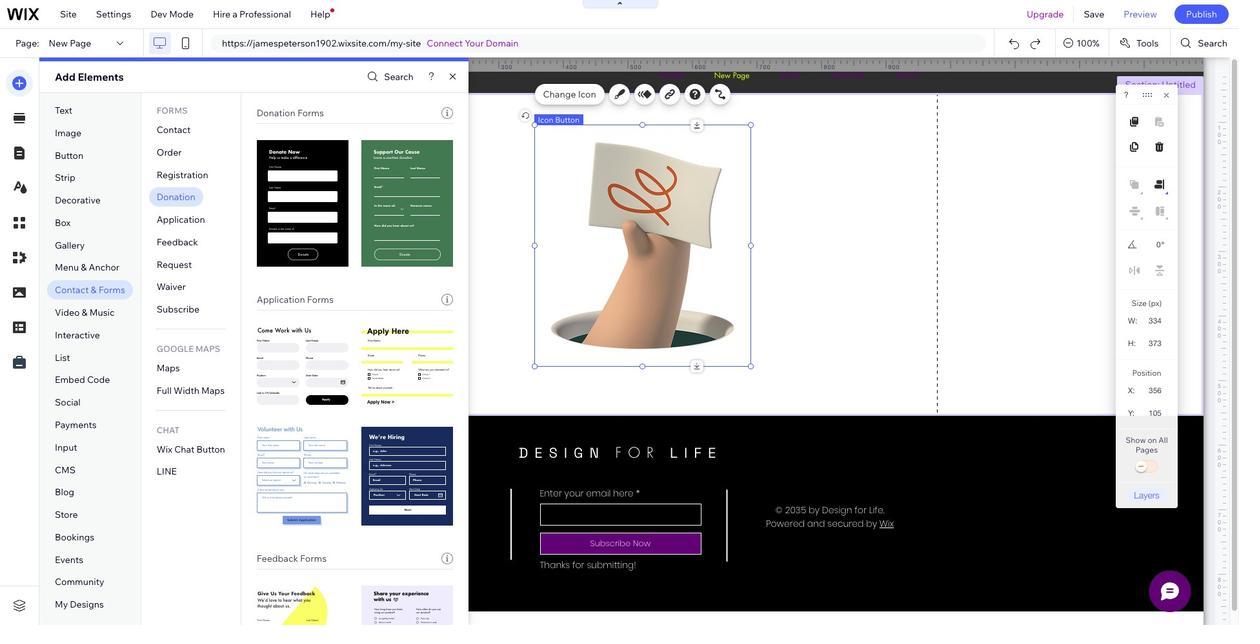 Task type: describe. For each thing, give the bounding box(es) containing it.
application forms
[[257, 294, 334, 305]]

size (px)
[[1132, 298, 1163, 308]]

video
[[55, 307, 80, 318]]

video & music
[[55, 307, 115, 318]]

anchor
[[89, 262, 120, 273]]

feedback forms
[[257, 553, 327, 564]]

0 vertical spatial maps
[[196, 344, 220, 354]]

w:
[[1129, 316, 1138, 325]]

hire
[[213, 8, 231, 20]]

new page
[[49, 37, 91, 49]]

size
[[1132, 298, 1148, 308]]

google maps
[[157, 344, 220, 354]]

wix chat button
[[157, 443, 225, 455]]

menu
[[55, 262, 79, 273]]

°
[[1162, 240, 1165, 249]]

tools
[[1137, 37, 1159, 49]]

position
[[1133, 368, 1162, 378]]

waiver
[[157, 281, 186, 293]]

help
[[311, 8, 330, 20]]

100%
[[1077, 37, 1100, 49]]

upgrade
[[1027, 8, 1065, 20]]

store
[[55, 509, 78, 521]]

layers button
[[1127, 488, 1168, 502]]

y:
[[1129, 409, 1135, 418]]

application for application forms
[[257, 294, 305, 305]]

full
[[157, 385, 172, 396]]

hire a professional
[[213, 8, 291, 20]]

your
[[465, 37, 484, 49]]

google
[[157, 344, 194, 354]]

on
[[1149, 435, 1158, 445]]

preview button
[[1115, 0, 1168, 28]]

settings
[[96, 8, 131, 20]]

feedback for feedback forms
[[257, 553, 298, 564]]

? button
[[1125, 90, 1129, 99]]

dev
[[151, 8, 167, 20]]

donation forms
[[257, 107, 324, 119]]

width
[[174, 385, 200, 396]]

professional
[[240, 8, 291, 20]]

input
[[55, 442, 77, 453]]

blog
[[55, 486, 74, 498]]

untitled
[[1163, 79, 1197, 90]]

site
[[60, 8, 77, 20]]

& for contact
[[91, 284, 97, 296]]

& for video
[[82, 307, 88, 318]]

interactive
[[55, 329, 100, 341]]

x:
[[1129, 386, 1136, 395]]

line
[[157, 466, 177, 478]]

payments
[[55, 419, 97, 431]]

400
[[566, 63, 578, 70]]

elements
[[78, 70, 124, 83]]

my designs
[[55, 599, 104, 610]]

700
[[760, 63, 771, 70]]

designs
[[70, 599, 104, 610]]

contact & forms
[[55, 284, 125, 296]]

forms for feedback
[[300, 553, 327, 564]]

events
[[55, 554, 83, 565]]

pages
[[1137, 445, 1159, 455]]

1 vertical spatial maps
[[157, 362, 180, 374]]

gallery
[[55, 239, 85, 251]]

embed code
[[55, 374, 110, 386]]

publish button
[[1175, 5, 1230, 24]]

dev mode
[[151, 8, 194, 20]]

0 horizontal spatial button
[[55, 150, 83, 161]]

social
[[55, 397, 81, 408]]

forms for donation
[[298, 107, 324, 119]]

image
[[55, 127, 82, 139]]

decorative
[[55, 194, 101, 206]]

layers
[[1135, 490, 1160, 501]]

icon button
[[538, 115, 580, 125]]

?
[[1125, 90, 1129, 99]]

community
[[55, 576, 104, 588]]



Task type: vqa. For each thing, say whether or not it's contained in the screenshot.
bar
no



Task type: locate. For each thing, give the bounding box(es) containing it.
application
[[157, 214, 205, 225], [257, 294, 305, 305]]

section:
[[1126, 79, 1161, 90]]

1 horizontal spatial application
[[257, 294, 305, 305]]

my
[[55, 599, 68, 610]]

tools button
[[1110, 29, 1171, 57]]

code
[[87, 374, 110, 386]]

None text field
[[1142, 382, 1168, 399], [1142, 404, 1168, 422], [1142, 382, 1168, 399], [1142, 404, 1168, 422]]

0 vertical spatial chat
[[157, 425, 180, 435]]

wix
[[157, 443, 172, 455]]

cms
[[55, 464, 76, 476]]

chat right wix
[[175, 443, 195, 455]]

list
[[55, 352, 70, 363]]

feedback for feedback
[[157, 236, 198, 248]]

maps right the width
[[202, 385, 225, 396]]

preview
[[1125, 8, 1158, 20]]

None text field
[[1144, 236, 1162, 253], [1143, 312, 1168, 329], [1143, 335, 1168, 352], [1144, 236, 1162, 253], [1143, 312, 1168, 329], [1143, 335, 1168, 352]]

1 horizontal spatial feedback
[[257, 553, 298, 564]]

button right wix
[[197, 443, 225, 455]]

donation
[[257, 107, 296, 119], [157, 191, 195, 203]]

0 vertical spatial &
[[81, 262, 87, 273]]

strip
[[55, 172, 75, 184]]

box
[[55, 217, 71, 229]]

https://jamespeterson1902.wixsite.com/my-site connect your domain
[[222, 37, 519, 49]]

0 vertical spatial donation
[[257, 107, 296, 119]]

change icon
[[543, 88, 597, 100]]

donation for donation forms
[[257, 107, 296, 119]]

page
[[70, 37, 91, 49]]

2 vertical spatial &
[[82, 307, 88, 318]]

donation for donation
[[157, 191, 195, 203]]

section: untitled
[[1126, 79, 1197, 90]]

button down change icon
[[556, 115, 580, 125]]

change
[[543, 88, 576, 100]]

600
[[695, 63, 707, 70]]

900
[[889, 63, 901, 70]]

1 vertical spatial chat
[[175, 443, 195, 455]]

https://jamespeterson1902.wixsite.com/my-
[[222, 37, 406, 49]]

menu & anchor
[[55, 262, 120, 273]]

forms
[[157, 105, 188, 116], [298, 107, 324, 119], [99, 284, 125, 296], [307, 294, 334, 305], [300, 553, 327, 564]]

subscribe
[[157, 304, 200, 315]]

0 horizontal spatial icon
[[538, 115, 554, 125]]

search button
[[1172, 29, 1240, 57], [364, 67, 414, 86]]

2 horizontal spatial button
[[556, 115, 580, 125]]

publish
[[1187, 8, 1218, 20]]

0 horizontal spatial donation
[[157, 191, 195, 203]]

all
[[1159, 435, 1169, 445]]

request
[[157, 259, 192, 270]]

search down site
[[384, 71, 414, 83]]

& for menu
[[81, 262, 87, 273]]

&
[[81, 262, 87, 273], [91, 284, 97, 296], [82, 307, 88, 318]]

1 vertical spatial application
[[257, 294, 305, 305]]

& down the menu & anchor
[[91, 284, 97, 296]]

(px)
[[1149, 298, 1163, 308]]

add elements
[[55, 70, 124, 83]]

search
[[1199, 37, 1228, 49], [384, 71, 414, 83]]

0 horizontal spatial application
[[157, 214, 205, 225]]

1 vertical spatial search button
[[364, 67, 414, 86]]

embed
[[55, 374, 85, 386]]

800
[[824, 63, 836, 70]]

forms for application
[[307, 294, 334, 305]]

h:
[[1129, 339, 1137, 348]]

2 vertical spatial button
[[197, 443, 225, 455]]

1 vertical spatial donation
[[157, 191, 195, 203]]

connect
[[427, 37, 463, 49]]

add
[[55, 70, 76, 83]]

2 vertical spatial maps
[[202, 385, 225, 396]]

button down image on the left top of the page
[[55, 150, 83, 161]]

0 horizontal spatial contact
[[55, 284, 89, 296]]

& right video
[[82, 307, 88, 318]]

switch
[[1135, 458, 1161, 476]]

maps right google
[[196, 344, 220, 354]]

0 vertical spatial application
[[157, 214, 205, 225]]

search button down publish button
[[1172, 29, 1240, 57]]

text
[[55, 105, 72, 116]]

0 vertical spatial feedback
[[157, 236, 198, 248]]

order
[[157, 146, 182, 158]]

icon right change
[[578, 88, 597, 100]]

300
[[501, 63, 513, 70]]

full width maps
[[157, 385, 225, 396]]

registration
[[157, 169, 208, 181]]

maps down google
[[157, 362, 180, 374]]

maps
[[196, 344, 220, 354], [157, 362, 180, 374], [202, 385, 225, 396]]

music
[[90, 307, 115, 318]]

icon down change
[[538, 115, 554, 125]]

1 vertical spatial icon
[[538, 115, 554, 125]]

contact up video
[[55, 284, 89, 296]]

0 vertical spatial button
[[556, 115, 580, 125]]

search button down https://jamespeterson1902.wixsite.com/my-site connect your domain at the left top of page
[[364, 67, 414, 86]]

show on all pages
[[1126, 435, 1169, 455]]

0 vertical spatial search
[[1199, 37, 1228, 49]]

& right the menu
[[81, 262, 87, 273]]

100% button
[[1057, 29, 1109, 57]]

button
[[556, 115, 580, 125], [55, 150, 83, 161], [197, 443, 225, 455]]

0 vertical spatial search button
[[1172, 29, 1240, 57]]

contact for contact & forms
[[55, 284, 89, 296]]

1 horizontal spatial contact
[[157, 124, 191, 136]]

mode
[[169, 8, 194, 20]]

contact for contact
[[157, 124, 191, 136]]

contact up the 'order'
[[157, 124, 191, 136]]

new
[[49, 37, 68, 49]]

1 horizontal spatial button
[[197, 443, 225, 455]]

0 horizontal spatial feedback
[[157, 236, 198, 248]]

0 vertical spatial contact
[[157, 124, 191, 136]]

1 vertical spatial button
[[55, 150, 83, 161]]

0 horizontal spatial search button
[[364, 67, 414, 86]]

1 vertical spatial contact
[[55, 284, 89, 296]]

application for application
[[157, 214, 205, 225]]

1 vertical spatial feedback
[[257, 553, 298, 564]]

bookings
[[55, 531, 94, 543]]

1 horizontal spatial icon
[[578, 88, 597, 100]]

search down publish
[[1199, 37, 1228, 49]]

1 horizontal spatial donation
[[257, 107, 296, 119]]

site
[[406, 37, 421, 49]]

0 horizontal spatial search
[[384, 71, 414, 83]]

1 horizontal spatial search button
[[1172, 29, 1240, 57]]

1 vertical spatial &
[[91, 284, 97, 296]]

500
[[631, 63, 642, 70]]

save button
[[1075, 0, 1115, 28]]

1 vertical spatial search
[[384, 71, 414, 83]]

chat up wix
[[157, 425, 180, 435]]

chat
[[157, 425, 180, 435], [175, 443, 195, 455]]

contact
[[157, 124, 191, 136], [55, 284, 89, 296]]

feedback
[[157, 236, 198, 248], [257, 553, 298, 564]]

a
[[233, 8, 238, 20]]

save
[[1085, 8, 1105, 20]]

1 horizontal spatial search
[[1199, 37, 1228, 49]]

0 vertical spatial icon
[[578, 88, 597, 100]]



